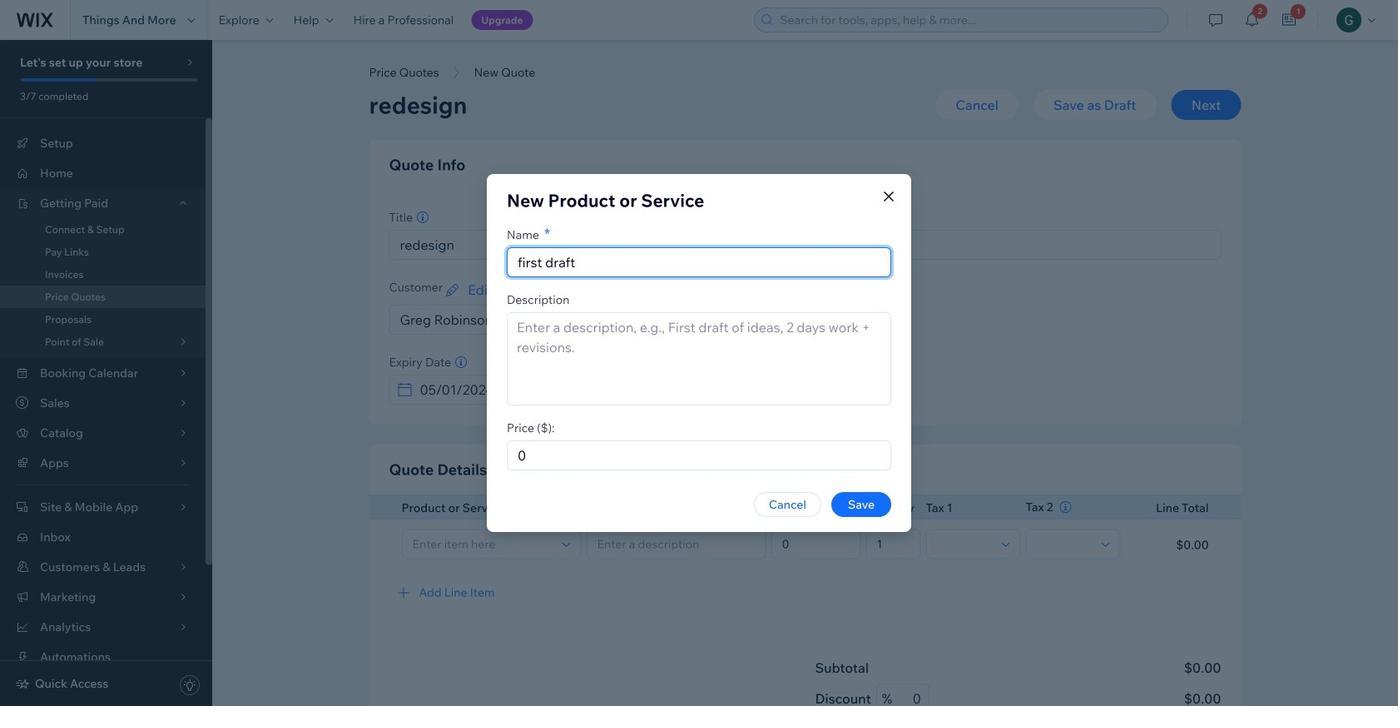 Task type: locate. For each thing, give the bounding box(es) containing it.
None text field
[[777, 530, 856, 558]]

Enter a price, e.g., $40-$60. text field
[[513, 441, 886, 470]]

None number field
[[893, 684, 924, 706]]

Name this item, e.g., First Draft. field
[[513, 248, 886, 276]]

None text field
[[872, 530, 915, 558]]

Enter a description, e.g., First draft of ideas, 2 days work + revisions. text field
[[507, 312, 892, 405]]

sidebar element
[[0, 40, 212, 706]]

Enter a description field
[[592, 530, 761, 558]]

Give this quote a title, e.g., Redesign of Website. field
[[395, 231, 1216, 259]]

None field
[[415, 376, 577, 404], [608, 376, 771, 404], [932, 530, 997, 558], [1032, 530, 1097, 558], [415, 376, 577, 404], [608, 376, 771, 404], [932, 530, 997, 558], [1032, 530, 1097, 558]]



Task type: describe. For each thing, give the bounding box(es) containing it.
Enter item here field
[[408, 530, 557, 558]]

Choose a contact field
[[395, 306, 771, 334]]

Search for tools, apps, help & more... field
[[775, 8, 1163, 32]]



Task type: vqa. For each thing, say whether or not it's contained in the screenshot.
Enter a description, e.g., First draft of ideas, 2 days work + revisions. text field
yes



